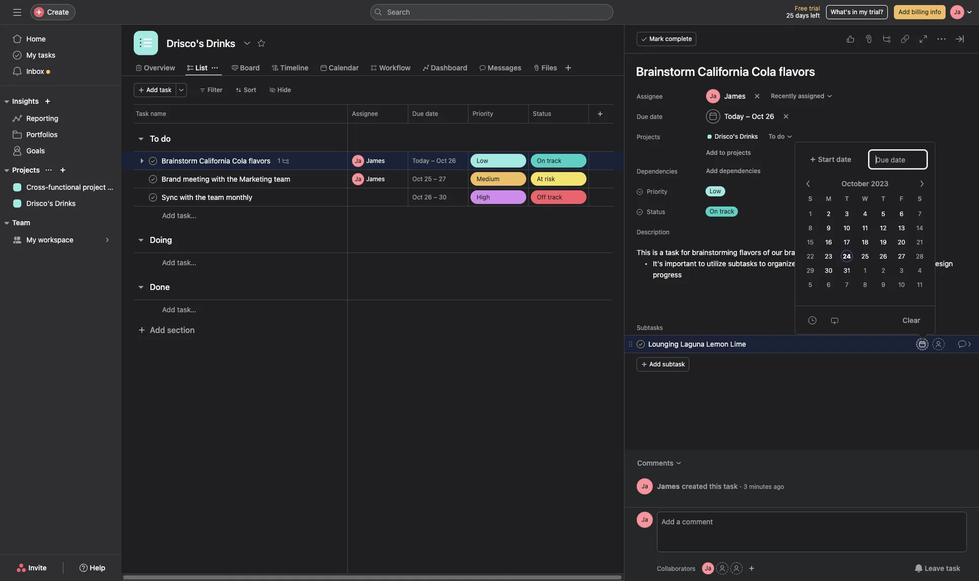 Task type: vqa. For each thing, say whether or not it's contained in the screenshot.


Task type: locate. For each thing, give the bounding box(es) containing it.
days
[[796, 12, 809, 19]]

of down 15
[[806, 248, 812, 257]]

1 add task… from the top
[[162, 211, 197, 220]]

projects
[[637, 133, 660, 141], [12, 166, 40, 174]]

3 add task… row from the top
[[122, 300, 626, 319]]

1 vertical spatial 4
[[918, 267, 922, 275]]

cross-functional project plan
[[26, 183, 122, 192]]

s down previous month image
[[809, 195, 813, 203]]

17
[[844, 239, 850, 246]]

drisco's up add to projects
[[715, 133, 738, 140]]

to do button
[[150, 130, 171, 148]]

– down james dropdown button
[[746, 112, 750, 121]]

row containing task name
[[122, 104, 626, 123]]

to do right collapse task list for this section image
[[150, 134, 171, 143]]

2 the from the left
[[919, 259, 930, 268]]

1 vertical spatial on track
[[710, 208, 735, 215]]

progress down "it's"
[[653, 271, 682, 279]]

0 horizontal spatial drinks
[[55, 199, 76, 208]]

due date for priority
[[413, 110, 438, 118]]

0 horizontal spatial in
[[853, 8, 858, 16]]

4 down w
[[864, 210, 868, 218]]

trial?
[[870, 8, 884, 16]]

assignee inside brainstorm california cola flavors dialog
[[637, 93, 663, 100]]

to left utilize
[[699, 259, 705, 268]]

drinks down 'cross-functional project plan' link
[[55, 199, 76, 208]]

1 vertical spatial 3
[[900, 267, 904, 275]]

27 up oct 26 – 30
[[439, 175, 446, 183]]

2 vertical spatial completed checkbox
[[635, 339, 647, 351]]

1 vertical spatial 8
[[864, 281, 868, 289]]

today
[[725, 112, 744, 121], [413, 157, 430, 165]]

do
[[778, 133, 785, 140], [161, 134, 171, 143]]

1 horizontal spatial date
[[650, 113, 663, 121]]

1 vertical spatial my
[[26, 236, 36, 244]]

recently
[[771, 92, 797, 100]]

insights button
[[0, 95, 39, 107]]

1 vertical spatial 27
[[898, 253, 906, 260]]

add tab image
[[565, 64, 573, 72]]

2 my from the top
[[26, 236, 36, 244]]

mark
[[650, 35, 664, 43]]

to do
[[769, 133, 785, 140], [150, 134, 171, 143]]

3 task… from the top
[[177, 305, 197, 314]]

new
[[811, 259, 824, 268]]

0 horizontal spatial 6
[[827, 281, 831, 289]]

27 down 20
[[898, 253, 906, 260]]

1 horizontal spatial 25
[[787, 12, 794, 19]]

0 vertical spatial 25
[[787, 12, 794, 19]]

11 down 28
[[917, 281, 923, 289]]

help button
[[73, 559, 112, 578]]

2 vertical spatial 25
[[862, 253, 869, 260]]

add up doing
[[162, 211, 175, 220]]

of left our
[[764, 248, 770, 257]]

show options, current sort, top image
[[46, 167, 52, 173]]

flavors down refreshing
[[826, 259, 848, 268]]

0 horizontal spatial drisco's drinks
[[26, 199, 76, 208]]

list link
[[187, 62, 208, 73]]

10 down colas!
[[899, 281, 905, 289]]

1 my from the top
[[26, 51, 36, 59]]

on inside main content
[[710, 208, 718, 215]]

low button
[[469, 152, 529, 170]]

completed image
[[147, 155, 159, 167], [147, 191, 159, 203], [635, 339, 647, 351]]

my left the tasks
[[26, 51, 36, 59]]

ja inside main content
[[642, 483, 648, 491]]

today – oct 26
[[725, 112, 775, 121], [413, 157, 456, 165]]

0 vertical spatial assignee
[[637, 93, 663, 100]]

files
[[542, 63, 557, 72]]

1 vertical spatial today
[[413, 157, 430, 165]]

add time image
[[809, 316, 817, 325]]

today – oct 26 down the 'remove assignee' "icon"
[[725, 112, 775, 121]]

drisco's drinks link down the functional
[[6, 196, 116, 212]]

remove assignee image
[[755, 93, 761, 99]]

1 horizontal spatial on
[[710, 208, 718, 215]]

date inside "row"
[[426, 110, 438, 118]]

projects inside brainstorm california cola flavors dialog
[[637, 133, 660, 141]]

add task… button up add a task to this section icon at the left of the page
[[162, 210, 197, 221]]

1 the from the left
[[798, 259, 809, 268]]

risk
[[545, 175, 555, 183]]

Brand meeting with the Marketing team text field
[[160, 174, 294, 184]]

add task… inside header to do tree grid
[[162, 211, 197, 220]]

due date down dashboard link
[[413, 110, 438, 118]]

board
[[240, 63, 260, 72]]

clear button
[[897, 311, 927, 330]]

subtasks
[[637, 324, 663, 332]]

0 horizontal spatial 27
[[439, 175, 446, 183]]

ja
[[355, 175, 362, 183], [642, 483, 648, 491], [642, 516, 648, 524], [705, 565, 712, 573]]

0 vertical spatial collapse task list for this section image
[[137, 236, 145, 244]]

0 horizontal spatial progress
[[653, 271, 682, 279]]

status inside "row"
[[533, 110, 552, 118]]

search
[[387, 8, 410, 16]]

0 vertical spatial drinks
[[740, 133, 758, 140]]

for
[[681, 248, 691, 257]]

0 horizontal spatial assignee
[[352, 110, 378, 118]]

add task… button up section
[[162, 304, 197, 315]]

task right leave
[[947, 565, 961, 573]]

on down low dropdown button
[[710, 208, 718, 215]]

overview
[[144, 63, 175, 72]]

1 horizontal spatial in
[[911, 259, 917, 268]]

drisco's inside brainstorm california cola flavors dialog
[[715, 133, 738, 140]]

james inside button
[[366, 157, 385, 164]]

what's
[[831, 8, 851, 16]]

25 up oct 26 – 30
[[425, 175, 432, 183]]

track up risk
[[547, 157, 562, 164]]

0 horizontal spatial do
[[161, 134, 171, 143]]

1 horizontal spatial 2
[[882, 267, 886, 275]]

1 vertical spatial drisco's
[[26, 199, 53, 208]]

collapse task list for this section image left doing
[[137, 236, 145, 244]]

tab actions image
[[212, 65, 218, 71]]

0 vertical spatial priority
[[473, 110, 493, 118]]

30 right new
[[825, 267, 833, 275]]

drinks up projects
[[740, 133, 758, 140]]

2 task… from the top
[[177, 258, 197, 267]]

row containing high
[[122, 188, 626, 207]]

my down team
[[26, 236, 36, 244]]

the down colas!
[[919, 259, 930, 268]]

trial
[[810, 5, 820, 12]]

0 horizontal spatial 3
[[744, 483, 748, 491]]

1 right "and"
[[864, 267, 867, 275]]

1 horizontal spatial 4
[[918, 267, 922, 275]]

status down files link
[[533, 110, 552, 118]]

0 likes. click to like this task image
[[847, 35, 855, 43]]

26 left clear due date icon
[[766, 112, 775, 121]]

25 left days
[[787, 12, 794, 19]]

1 horizontal spatial do
[[778, 133, 785, 140]]

1 vertical spatial 7
[[846, 281, 849, 289]]

1 horizontal spatial to
[[769, 133, 776, 140]]

task…
[[177, 211, 197, 220], [177, 258, 197, 267], [177, 305, 197, 314]]

2 vertical spatial task…
[[177, 305, 197, 314]]

mark complete button
[[637, 32, 697, 46]]

new project or portfolio image
[[60, 167, 66, 173]]

flavors up subtasks
[[740, 248, 762, 257]]

status up description
[[647, 208, 666, 216]]

25 inside free trial 25 days left
[[787, 12, 794, 19]]

oct inside main content
[[752, 112, 764, 121]]

date for projects
[[650, 113, 663, 121]]

board link
[[232, 62, 260, 73]]

1 vertical spatial on
[[710, 208, 718, 215]]

0 horizontal spatial 25
[[425, 175, 432, 183]]

collapse task list for this section image
[[137, 236, 145, 244], [137, 283, 145, 291]]

s down next month 'image'
[[918, 195, 922, 203]]

Task Name text field
[[630, 60, 967, 83]]

sync with the team monthly cell
[[122, 188, 348, 207]]

1 t from the left
[[845, 195, 849, 203]]

task… down add a task to this section icon at the left of the page
[[177, 258, 197, 267]]

1 horizontal spatial 7
[[919, 210, 922, 218]]

leave task
[[925, 565, 961, 573]]

1 horizontal spatial due date
[[637, 113, 663, 121]]

1 vertical spatial projects
[[12, 166, 40, 174]]

to left projects
[[720, 149, 726, 157]]

on track button down low dropdown button
[[702, 205, 763, 219]]

my inside teams element
[[26, 236, 36, 244]]

0 vertical spatial 2
[[827, 210, 831, 218]]

on up at
[[537, 157, 545, 164]]

7 down 31
[[846, 281, 849, 289]]

0 vertical spatial today – oct 26
[[725, 112, 775, 121]]

8 up 15
[[809, 224, 813, 232]]

0 horizontal spatial 4
[[864, 210, 868, 218]]

2 right "their" at the top right
[[882, 267, 886, 275]]

due date right 'add field' "icon"
[[637, 113, 663, 121]]

status
[[533, 110, 552, 118], [647, 208, 666, 216]]

next month image
[[918, 180, 926, 188]]

5 up 12
[[882, 210, 886, 218]]

brainstorm california cola flavors cell
[[122, 152, 348, 170]]

due inside brainstorm california cola flavors dialog
[[637, 113, 648, 121]]

1 task… from the top
[[177, 211, 197, 220]]

0 vertical spatial drisco's
[[715, 133, 738, 140]]

today – oct 26 up oct 25 – 27 at the left of page
[[413, 157, 456, 165]]

in inside this is a task for brainstorming flavors of our brand of cool, refreshing california colas! it's important to utilize subtasks to organize the new flavors and their progress in the design progress
[[911, 259, 917, 268]]

on track inside header to do tree grid
[[537, 157, 562, 164]]

collapse task list for this section image left done button on the left of page
[[137, 283, 145, 291]]

on track button up at risk dropdown button
[[529, 152, 589, 170]]

m
[[826, 195, 832, 203]]

3 add task… from the top
[[162, 305, 197, 314]]

0 horizontal spatial t
[[845, 195, 849, 203]]

done
[[150, 283, 170, 292]]

drisco's drinks down 'cross-functional project plan' link
[[26, 199, 76, 208]]

– down oct 25 – 27 at the left of page
[[434, 194, 437, 201]]

on inside "row"
[[537, 157, 545, 164]]

status inside brainstorm california cola flavors dialog
[[647, 208, 666, 216]]

in left my
[[853, 8, 858, 16]]

1 horizontal spatial drinks
[[740, 133, 758, 140]]

add task… for second collapse task list for this section icon from the bottom of the page the add task… "button"
[[162, 258, 197, 267]]

to do down clear due date icon
[[769, 133, 785, 140]]

2 add task… from the top
[[162, 258, 197, 267]]

15
[[808, 239, 814, 246]]

add task… up section
[[162, 305, 197, 314]]

flavors
[[740, 248, 762, 257], [826, 259, 848, 268]]

1 horizontal spatial on track button
[[702, 205, 763, 219]]

add billing info button
[[894, 5, 946, 19]]

important
[[665, 259, 697, 268]]

do inside to do popup button
[[778, 133, 785, 140]]

add subtask image
[[883, 35, 891, 43]]

0 vertical spatial add task… button
[[162, 210, 197, 221]]

projects up the dependencies
[[637, 133, 660, 141]]

do right collapse task list for this section image
[[161, 134, 171, 143]]

inbox link
[[6, 63, 116, 80]]

priority inside brainstorm california cola flavors dialog
[[647, 188, 668, 196]]

1 vertical spatial collapse task list for this section image
[[137, 283, 145, 291]]

1 vertical spatial low
[[710, 188, 721, 195]]

0 vertical spatial progress
[[881, 259, 909, 268]]

workspace
[[38, 236, 73, 244]]

home
[[26, 34, 46, 43]]

0 horizontal spatial to
[[699, 259, 705, 268]]

mark complete
[[650, 35, 692, 43]]

2 of from the left
[[806, 248, 812, 257]]

in down colas!
[[911, 259, 917, 268]]

colas!
[[900, 248, 921, 257]]

0 vertical spatial drisco's drinks link
[[703, 132, 762, 142]]

Brainstorm California Cola flavors text field
[[160, 156, 274, 166]]

james inside dropdown button
[[725, 92, 746, 100]]

more actions for this task image
[[938, 35, 946, 43]]

1 horizontal spatial flavors
[[826, 259, 848, 268]]

– up oct 25 – 27 at the left of page
[[431, 157, 435, 165]]

9 down california on the top
[[882, 281, 886, 289]]

my workspace
[[26, 236, 73, 244]]

date inside brainstorm california cola flavors dialog
[[650, 113, 663, 121]]

10 up '17'
[[844, 224, 851, 232]]

add section button
[[134, 321, 199, 340]]

low inside dropdown button
[[710, 188, 721, 195]]

26 inside brainstorm california cola flavors dialog
[[766, 112, 775, 121]]

add down 'overview' link
[[146, 86, 158, 94]]

None text field
[[164, 34, 238, 52]]

2 add task… row from the top
[[122, 253, 626, 272]]

priority down the dependencies
[[647, 188, 668, 196]]

add task… up add a task to this section icon at the left of the page
[[162, 211, 197, 220]]

1 vertical spatial drisco's drinks
[[26, 199, 76, 208]]

add a task to this section image
[[177, 236, 185, 244]]

low down add dependencies button
[[710, 188, 721, 195]]

hide button
[[265, 83, 296, 97]]

files link
[[534, 62, 557, 73]]

27 inside "row"
[[439, 175, 446, 183]]

james button
[[702, 87, 751, 105]]

1 vertical spatial completed checkbox
[[147, 173, 159, 185]]

add down "add to projects" button
[[706, 167, 718, 175]]

track for off track dropdown button
[[548, 193, 563, 201]]

0 vertical spatial in
[[853, 8, 858, 16]]

6 down 23
[[827, 281, 831, 289]]

home link
[[6, 31, 116, 47]]

1 subtask image
[[283, 158, 289, 164]]

2 vertical spatial 3
[[744, 483, 748, 491]]

26 left low popup button
[[449, 157, 456, 165]]

0 vertical spatial on track button
[[529, 152, 589, 170]]

on track inside brainstorm california cola flavors dialog
[[710, 208, 735, 215]]

1 add task… button from the top
[[162, 210, 197, 221]]

1 collapse task list for this section image from the top
[[137, 236, 145, 244]]

today up oct 25 – 27 at the left of page
[[413, 157, 430, 165]]

completed image right expand subtask list for the task brainstorm california cola flavors icon
[[147, 155, 159, 167]]

today inside "row"
[[413, 157, 430, 165]]

help
[[90, 564, 105, 573]]

assignee
[[637, 93, 663, 100], [352, 110, 378, 118]]

1 horizontal spatial 10
[[899, 281, 905, 289]]

high
[[477, 193, 490, 201]]

1 vertical spatial priority
[[647, 188, 668, 196]]

to inside button
[[720, 149, 726, 157]]

2 add task… button from the top
[[162, 257, 197, 268]]

brainstorming
[[692, 248, 738, 257]]

16
[[826, 239, 832, 246]]

to do inside popup button
[[769, 133, 785, 140]]

track inside main content
[[720, 208, 735, 215]]

ago
[[774, 483, 785, 491]]

t
[[845, 195, 849, 203], [882, 195, 886, 203]]

1 horizontal spatial projects
[[637, 133, 660, 141]]

30 down oct 25 – 27 at the left of page
[[439, 194, 447, 201]]

dashboard link
[[423, 62, 468, 73]]

t down "2023"
[[882, 195, 886, 203]]

row
[[122, 104, 626, 123], [134, 123, 614, 124], [122, 152, 626, 170], [122, 170, 626, 189], [122, 188, 626, 207]]

team button
[[0, 217, 30, 229]]

1 horizontal spatial the
[[919, 259, 930, 268]]

4 down 28
[[918, 267, 922, 275]]

6 up 13
[[900, 210, 904, 218]]

insights element
[[0, 92, 122, 161]]

the left new
[[798, 259, 809, 268]]

0 horizontal spatial today – oct 26
[[413, 157, 456, 165]]

add task… button for second collapse task list for this section icon from the bottom of the page
[[162, 257, 197, 268]]

6
[[900, 210, 904, 218], [827, 281, 831, 289]]

my inside global element
[[26, 51, 36, 59]]

0 horizontal spatial 2
[[827, 210, 831, 218]]

overview link
[[136, 62, 175, 73]]

0 horizontal spatial projects
[[12, 166, 40, 174]]

projects inside projects dropdown button
[[12, 166, 40, 174]]

today down james dropdown button
[[725, 112, 744, 121]]

row containing james
[[122, 152, 626, 170]]

completed image down completed icon
[[147, 191, 159, 203]]

is
[[653, 248, 658, 257]]

1 horizontal spatial today
[[725, 112, 744, 121]]

it's
[[653, 259, 663, 268]]

section
[[167, 326, 195, 335]]

26
[[766, 112, 775, 121], [449, 157, 456, 165], [425, 194, 432, 201], [880, 253, 888, 260]]

assignee for priority
[[352, 110, 378, 118]]

Sync with the team monthly text field
[[160, 192, 256, 202]]

minutes
[[749, 483, 772, 491]]

full screen image
[[920, 35, 928, 43]]

1 horizontal spatial drisco's drinks link
[[703, 132, 762, 142]]

low inside popup button
[[477, 157, 488, 164]]

0 horizontal spatial priority
[[473, 110, 493, 118]]

oct up oct 25 – 27 at the left of page
[[437, 157, 447, 165]]

1 horizontal spatial progress
[[881, 259, 909, 268]]

30
[[439, 194, 447, 201], [825, 267, 833, 275]]

to right collapse task list for this section image
[[150, 134, 159, 143]]

task… inside header to do tree grid
[[177, 211, 197, 220]]

attachments: add a file to this task, brainstorm california cola flavors image
[[865, 35, 873, 43]]

1 vertical spatial add task… button
[[162, 257, 197, 268]]

0 horizontal spatial the
[[798, 259, 809, 268]]

completed checkbox down subtasks
[[635, 339, 647, 351]]

add task… row
[[122, 206, 626, 225], [122, 253, 626, 272], [122, 300, 626, 319]]

0 vertical spatial 11
[[863, 224, 868, 232]]

oct 26 – 30
[[413, 194, 447, 201]]

doing button
[[150, 231, 172, 249]]

1 s from the left
[[809, 195, 813, 203]]

today – oct 26 inside "row"
[[413, 157, 456, 165]]

on track button
[[529, 152, 589, 170], [702, 205, 763, 219]]

add field image
[[597, 111, 604, 117]]

1 horizontal spatial drisco's drinks
[[715, 133, 758, 140]]

3 up '17'
[[845, 210, 849, 218]]

2 horizontal spatial date
[[837, 155, 852, 164]]

11 up 18
[[863, 224, 868, 232]]

medium
[[477, 175, 500, 183]]

my
[[26, 51, 36, 59], [26, 236, 36, 244]]

2 vertical spatial track
[[720, 208, 735, 215]]

date for priority
[[426, 110, 438, 118]]

add left projects
[[706, 149, 718, 157]]

31
[[844, 267, 851, 275]]

3 add task… button from the top
[[162, 304, 197, 315]]

0 vertical spatial task…
[[177, 211, 197, 220]]

2 vertical spatial add task… row
[[122, 300, 626, 319]]

progress down california on the top
[[881, 259, 909, 268]]

25
[[787, 12, 794, 19], [425, 175, 432, 183], [862, 253, 869, 260]]

0 vertical spatial add task… row
[[122, 206, 626, 225]]

21
[[917, 239, 924, 246]]

main content
[[625, 54, 980, 508]]

due for priority
[[413, 110, 424, 118]]

add task… button down add a task to this section icon at the left of the page
[[162, 257, 197, 268]]

low up medium
[[477, 157, 488, 164]]

0 vertical spatial status
[[533, 110, 552, 118]]

1 vertical spatial today – oct 26
[[413, 157, 456, 165]]

1 horizontal spatial 6
[[900, 210, 904, 218]]

7 up 14
[[919, 210, 922, 218]]

8 down "their" at the top right
[[864, 281, 868, 289]]

drisco's drinks link up add to projects
[[703, 132, 762, 142]]

0 horizontal spatial status
[[533, 110, 552, 118]]

goals link
[[6, 143, 116, 159]]

0 horizontal spatial drisco's drinks link
[[6, 196, 116, 212]]

1 horizontal spatial today – oct 26
[[725, 112, 775, 121]]

0 vertical spatial my
[[26, 51, 36, 59]]

completed checkbox right expand subtask list for the task brainstorm california cola flavors icon
[[147, 155, 159, 167]]

hide sidebar image
[[13, 8, 21, 16]]

to left organize
[[760, 259, 766, 268]]

1 add task… row from the top
[[122, 206, 626, 225]]

due date inside brainstorm california cola flavors dialog
[[637, 113, 663, 121]]

0 horizontal spatial 11
[[863, 224, 868, 232]]

Completed checkbox
[[147, 155, 159, 167], [147, 173, 159, 185], [635, 339, 647, 351]]

on track up risk
[[537, 157, 562, 164]]

completed image inside "sync with the team monthly" cell
[[147, 191, 159, 203]]

on track down low dropdown button
[[710, 208, 735, 215]]

task right a
[[666, 248, 680, 257]]

1 vertical spatial 25
[[425, 175, 432, 183]]

completed image down subtasks
[[635, 339, 647, 351]]

0 horizontal spatial 9
[[827, 224, 831, 232]]

teams element
[[0, 214, 122, 250]]



Task type: describe. For each thing, give the bounding box(es) containing it.
leave
[[925, 565, 945, 573]]

25 inside header to do tree grid
[[425, 175, 432, 183]]

billing
[[912, 8, 929, 16]]

calendar
[[329, 63, 359, 72]]

utilize
[[707, 259, 727, 268]]

2 t from the left
[[882, 195, 886, 203]]

1 vertical spatial ja button
[[637, 512, 653, 529]]

start date button
[[804, 151, 862, 169]]

add task… row for 1st collapse task list for this section icon from the bottom of the page
[[122, 300, 626, 319]]

to do button
[[764, 130, 798, 144]]

drinks inside brainstorm california cola flavors dialog
[[740, 133, 758, 140]]

my for my tasks
[[26, 51, 36, 59]]

1 vertical spatial progress
[[653, 271, 682, 279]]

sort
[[244, 86, 256, 94]]

this
[[710, 482, 722, 491]]

completed checkbox inside brainstorm california cola flavors dialog
[[635, 339, 647, 351]]

our
[[772, 248, 783, 257]]

add task… for the add task… "button" inside the header to do tree grid
[[162, 211, 197, 220]]

workflow
[[379, 63, 411, 72]]

description document
[[626, 247, 967, 281]]

1 vertical spatial 9
[[882, 281, 886, 289]]

0 vertical spatial 8
[[809, 224, 813, 232]]

2 horizontal spatial to
[[760, 259, 766, 268]]

1 vertical spatial 6
[[827, 281, 831, 289]]

ja for ja button to the bottom
[[705, 565, 712, 573]]

assignee for projects
[[637, 93, 663, 100]]

previous month image
[[805, 180, 813, 188]]

team
[[12, 218, 30, 227]]

today inside main content
[[725, 112, 744, 121]]

completed image
[[147, 173, 159, 185]]

see details, my workspace image
[[104, 237, 110, 243]]

complete
[[666, 35, 692, 43]]

12
[[881, 224, 887, 232]]

copy task link image
[[902, 35, 910, 43]]

add inside button
[[706, 149, 718, 157]]

1 vertical spatial 10
[[899, 281, 905, 289]]

add task
[[146, 86, 172, 94]]

description
[[637, 229, 670, 236]]

drisco's drinks inside projects element
[[26, 199, 76, 208]]

dashboard
[[431, 63, 468, 72]]

october 2023
[[842, 179, 889, 188]]

Due date text field
[[870, 151, 927, 169]]

1 vertical spatial 5
[[809, 281, 813, 289]]

add left section
[[150, 326, 165, 335]]

at risk
[[537, 175, 555, 183]]

what's in my trial? button
[[827, 5, 888, 19]]

ja for ja button to the middle
[[642, 516, 648, 524]]

add subtask button
[[637, 358, 690, 372]]

collapse task list for this section image
[[137, 135, 145, 143]]

collaborators
[[657, 565, 696, 573]]

info
[[931, 8, 942, 16]]

today – oct 26 inside main content
[[725, 112, 775, 121]]

add to projects
[[706, 149, 751, 157]]

october 2023 button
[[836, 175, 906, 193]]

2 vertical spatial ja button
[[702, 563, 715, 575]]

28
[[917, 253, 924, 260]]

26 down oct 25 – 27 at the left of page
[[425, 194, 432, 201]]

add dependencies
[[706, 167, 761, 175]]

track for the top the on track dropdown button
[[547, 157, 562, 164]]

add down doing button
[[162, 258, 175, 267]]

to inside button
[[150, 134, 159, 143]]

calendar link
[[321, 62, 359, 73]]

search list box
[[370, 4, 613, 20]]

13
[[899, 224, 905, 232]]

task left the more actions image
[[160, 86, 172, 94]]

29
[[807, 267, 815, 275]]

completed checkbox inside brainstorm california cola flavors cell
[[147, 155, 159, 167]]

expand subtask list for the task brainstorm california cola flavors image
[[138, 157, 146, 165]]

1 horizontal spatial 8
[[864, 281, 868, 289]]

portfolios link
[[6, 127, 116, 143]]

free
[[795, 5, 808, 12]]

show options image
[[243, 39, 251, 47]]

3 inside james created this task · 3 minutes ago
[[744, 483, 748, 491]]

invite
[[28, 564, 47, 573]]

set to repeat image
[[831, 316, 839, 325]]

insights
[[12, 97, 39, 105]]

1 horizontal spatial 5
[[882, 210, 886, 218]]

close details image
[[956, 35, 964, 43]]

sort button
[[231, 83, 261, 97]]

do inside to do button
[[161, 134, 171, 143]]

timeline
[[280, 63, 309, 72]]

1 horizontal spatial 3
[[845, 210, 849, 218]]

october
[[842, 179, 870, 188]]

1 horizontal spatial 27
[[898, 253, 906, 260]]

california
[[867, 248, 898, 257]]

search button
[[370, 4, 613, 20]]

drisco's drinks inside brainstorm california cola flavors dialog
[[715, 133, 758, 140]]

hide
[[278, 86, 291, 94]]

and
[[850, 259, 862, 268]]

completed checkbox inside brand meeting with the marketing team cell
[[147, 173, 159, 185]]

2 vertical spatial completed image
[[635, 339, 647, 351]]

in inside button
[[853, 8, 858, 16]]

0 vertical spatial 1
[[809, 210, 812, 218]]

workflow link
[[371, 62, 411, 73]]

add task… for the add task… "button" associated with 1st collapse task list for this section icon from the bottom of the page
[[162, 305, 197, 314]]

projects element
[[0, 161, 122, 214]]

1 of from the left
[[764, 248, 770, 257]]

functional
[[48, 183, 81, 192]]

0 vertical spatial 6
[[900, 210, 904, 218]]

22
[[807, 253, 815, 260]]

recently assigned
[[771, 92, 825, 100]]

– up oct 26 – 30
[[434, 175, 437, 183]]

drinks inside projects element
[[55, 199, 76, 208]]

0 vertical spatial completed image
[[147, 155, 159, 167]]

0 vertical spatial ja button
[[637, 479, 653, 495]]

this is a task for brainstorming flavors of our brand of cool, refreshing california colas! it's important to utilize subtasks to organize the new flavors and their progress in the design progress
[[637, 248, 955, 279]]

2 collapse task list for this section image from the top
[[137, 283, 145, 291]]

19
[[880, 239, 887, 246]]

off track
[[537, 193, 563, 201]]

drisco's inside projects element
[[26, 199, 53, 208]]

1 horizontal spatial 1
[[864, 267, 867, 275]]

task… for 1st collapse task list for this section icon from the bottom of the page
[[177, 305, 197, 314]]

add or remove collaborators image
[[749, 566, 755, 572]]

add task… button inside header to do tree grid
[[162, 210, 197, 221]]

more actions image
[[178, 87, 184, 93]]

invite button
[[10, 559, 53, 578]]

header to do tree grid
[[122, 152, 626, 225]]

row containing ja
[[122, 170, 626, 189]]

new image
[[45, 98, 51, 104]]

oct 25 – 27
[[413, 175, 446, 183]]

my for my workspace
[[26, 236, 36, 244]]

1 horizontal spatial 30
[[825, 267, 833, 275]]

– inside brainstorm california cola flavors dialog
[[746, 112, 750, 121]]

add dependencies button
[[702, 164, 766, 178]]

off track button
[[529, 189, 589, 206]]

0 horizontal spatial to do
[[150, 134, 171, 143]]

14
[[917, 224, 924, 232]]

add task… row for second collapse task list for this section icon from the bottom of the page
[[122, 253, 626, 272]]

task inside this is a task for brainstorming flavors of our brand of cool, refreshing california colas! it's important to utilize subtasks to organize the new flavors and their progress in the design progress
[[666, 248, 680, 257]]

my
[[860, 8, 868, 16]]

projects
[[727, 149, 751, 157]]

created
[[682, 482, 708, 491]]

ja inside "row"
[[355, 175, 362, 183]]

organize
[[768, 259, 796, 268]]

comments
[[638, 459, 674, 468]]

list image
[[140, 37, 152, 49]]

0 horizontal spatial 7
[[846, 281, 849, 289]]

date inside start date button
[[837, 155, 852, 164]]

add inside header to do tree grid
[[162, 211, 175, 220]]

task… for second collapse task list for this section icon from the bottom of the page
[[177, 258, 197, 267]]

recently assigned button
[[767, 89, 837, 103]]

clear due date image
[[783, 114, 789, 120]]

add section
[[150, 326, 195, 335]]

add to starred image
[[257, 39, 265, 47]]

left
[[811, 12, 820, 19]]

2 s from the left
[[918, 195, 922, 203]]

remove task from drisco's drinks element
[[800, 130, 814, 144]]

26 down 19
[[880, 253, 888, 260]]

add left billing
[[899, 8, 910, 16]]

at
[[537, 175, 543, 183]]

add left subtask
[[650, 361, 661, 368]]

0 vertical spatial 10
[[844, 224, 851, 232]]

clear
[[903, 316, 921, 325]]

f
[[900, 195, 904, 203]]

1 vertical spatial 11
[[917, 281, 923, 289]]

Completed checkbox
[[147, 191, 159, 203]]

comments button
[[631, 455, 689, 473]]

add task… button for 1st collapse task list for this section icon from the bottom of the page
[[162, 304, 197, 315]]

1 vertical spatial 2
[[882, 267, 886, 275]]

·
[[740, 482, 742, 491]]

main content containing james
[[625, 54, 980, 508]]

1 vertical spatial flavors
[[826, 259, 848, 268]]

Task Name text field
[[649, 339, 746, 350]]

ja for the topmost ja button
[[642, 483, 648, 491]]

18
[[862, 239, 869, 246]]

brand meeting with the marketing team cell
[[122, 170, 348, 189]]

start date
[[818, 155, 852, 164]]

task left ·
[[724, 482, 738, 491]]

add up add section button
[[162, 305, 175, 314]]

filter
[[208, 86, 223, 94]]

add subtask
[[650, 361, 685, 368]]

cool,
[[814, 248, 830, 257]]

brand
[[785, 248, 804, 257]]

due for projects
[[637, 113, 648, 121]]

refreshing
[[832, 248, 865, 257]]

what's in my trial?
[[831, 8, 884, 16]]

project
[[83, 183, 106, 192]]

filter button
[[195, 83, 227, 97]]

a
[[660, 248, 664, 257]]

0 vertical spatial 7
[[919, 210, 922, 218]]

design
[[932, 259, 953, 268]]

oct up oct 26 – 30
[[413, 175, 423, 183]]

reporting
[[26, 114, 58, 123]]

global element
[[0, 25, 122, 86]]

oct down oct 25 – 27 at the left of page
[[413, 194, 423, 201]]

brainstorm california cola flavors dialog
[[625, 25, 980, 582]]

due date for projects
[[637, 113, 663, 121]]

2 horizontal spatial 3
[[900, 267, 904, 275]]

to inside popup button
[[769, 133, 776, 140]]

30 inside header to do tree grid
[[439, 194, 447, 201]]

0 vertical spatial 9
[[827, 224, 831, 232]]

0 vertical spatial flavors
[[740, 248, 762, 257]]



